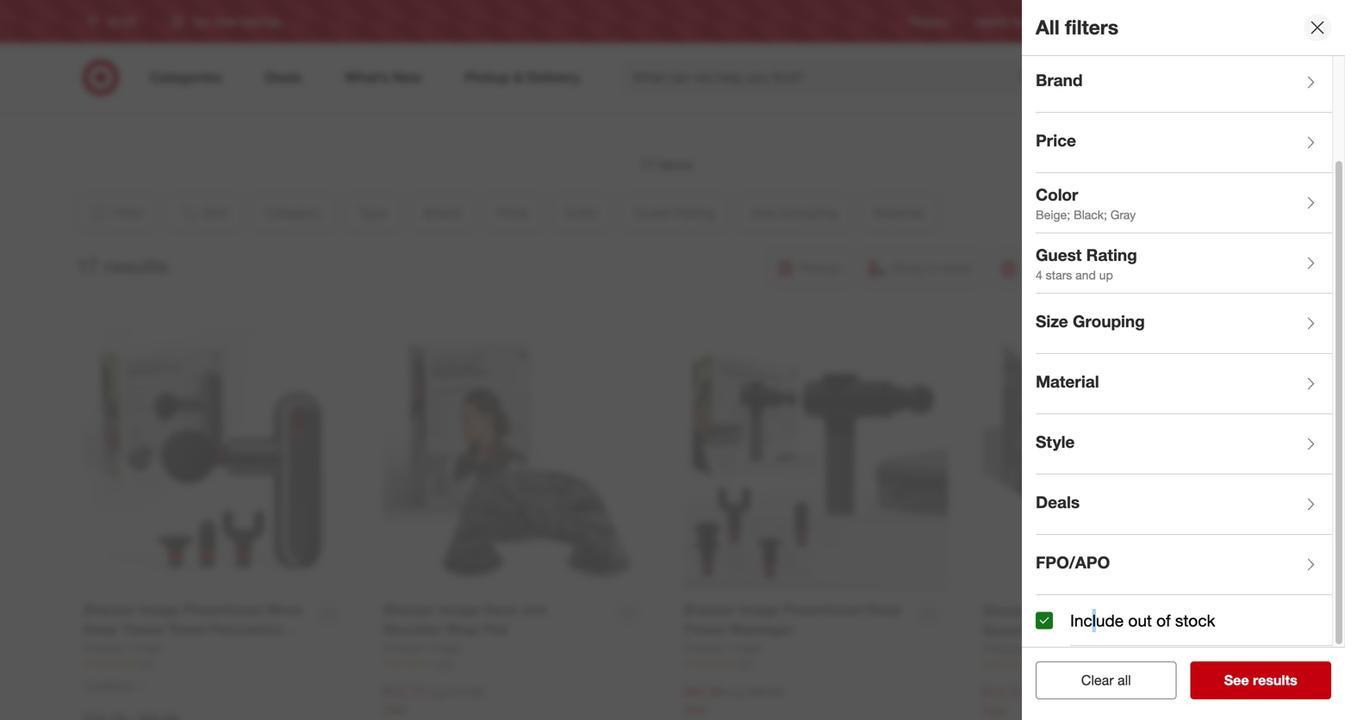 Task type: locate. For each thing, give the bounding box(es) containing it.
17 items
[[640, 156, 693, 173]]

reg
[[428, 685, 446, 700], [728, 685, 746, 700], [1028, 686, 1046, 701]]

$14.99 down 144
[[449, 685, 485, 700]]

results for see results
[[1254, 673, 1298, 689]]

see results
[[1225, 673, 1298, 689]]

reg down "231"
[[728, 685, 746, 700]]

size
[[1036, 312, 1069, 332]]

0 horizontal spatial 17
[[77, 254, 99, 279]]

weekly
[[976, 15, 1010, 28]]

1 vertical spatial 17
[[77, 254, 99, 279]]

0 horizontal spatial sale
[[383, 703, 407, 718]]

231
[[737, 658, 754, 671]]

0 horizontal spatial reg
[[428, 685, 446, 700]]

1 horizontal spatial 17
[[640, 156, 655, 173]]

115 link
[[83, 657, 349, 672]]

1 horizontal spatial $12.74
[[983, 684, 1025, 701]]

see results button
[[1191, 662, 1332, 700]]

$12.74 reg $14.99 sale down 146
[[983, 684, 1085, 719]]

$12.74 for 146
[[983, 684, 1025, 701]]

reg for 231
[[728, 685, 746, 700]]

include
[[1071, 611, 1124, 631]]

guest rating 4 stars and up
[[1036, 245, 1138, 283]]

weekly ad link
[[976, 14, 1025, 29]]

results
[[104, 254, 168, 279], [1254, 673, 1298, 689]]

out
[[1129, 611, 1153, 631]]

0 horizontal spatial $12.74 reg $14.99 sale
[[383, 684, 485, 718]]

1 horizontal spatial results
[[1254, 673, 1298, 689]]

include out of stock
[[1071, 611, 1216, 631]]

2 horizontal spatial sale
[[983, 704, 1007, 719]]

results inside button
[[1254, 673, 1298, 689]]

material button
[[1036, 354, 1333, 415]]

reg inside $84.99 reg $99.99 sale
[[728, 685, 746, 700]]

sale for 146
[[983, 704, 1007, 719]]

0 horizontal spatial results
[[104, 254, 168, 279]]

1 vertical spatial results
[[1254, 673, 1298, 689]]

$14.99 down 146
[[1049, 686, 1085, 701]]

1 horizontal spatial $12.74 reg $14.99 sale
[[983, 684, 1085, 719]]

grouping
[[1073, 312, 1146, 332]]

$12.74 reg $14.99 sale down 144
[[383, 684, 485, 718]]

filters
[[1066, 15, 1119, 39]]

$14.99 for 144
[[449, 685, 485, 700]]

17 for 17 items
[[640, 156, 655, 173]]

clear all
[[1082, 673, 1132, 689]]

1 horizontal spatial reg
[[728, 685, 746, 700]]

146
[[1037, 659, 1054, 672]]

style button
[[1036, 415, 1333, 475]]

see
[[1225, 673, 1250, 689]]

$84.99 reg $99.99 sale
[[683, 684, 785, 718]]

2 horizontal spatial reg
[[1028, 686, 1046, 701]]

0 horizontal spatial $14.99
[[449, 685, 485, 700]]

$14.99 for 146
[[1049, 686, 1085, 701]]

1 horizontal spatial $14.99
[[1049, 686, 1085, 701]]

all
[[1118, 673, 1132, 689]]

$12.74 reg $14.99 sale
[[383, 684, 485, 718], [983, 684, 1085, 719]]

$14.99
[[449, 685, 485, 700], [1049, 686, 1085, 701]]

ad
[[1013, 15, 1025, 28]]

0 vertical spatial 17
[[640, 156, 655, 173]]

search button
[[1040, 59, 1081, 100]]

color beige; black; gray
[[1036, 185, 1137, 222]]

4
[[1036, 268, 1043, 283]]

sale for 144
[[383, 703, 407, 718]]

sale
[[383, 703, 407, 718], [683, 703, 707, 718], [983, 704, 1007, 719]]

1 horizontal spatial sale
[[683, 703, 707, 718]]

reg down 146
[[1028, 686, 1046, 701]]

0 vertical spatial results
[[104, 254, 168, 279]]

deals button
[[1036, 475, 1333, 535]]

all filters
[[1036, 15, 1119, 39]]

reg down 144
[[428, 685, 446, 700]]

$12.74
[[383, 684, 425, 700], [983, 684, 1025, 701]]

results for 17 results
[[104, 254, 168, 279]]

guest
[[1036, 245, 1082, 265]]

17
[[640, 156, 655, 173], [77, 254, 99, 279]]

deals
[[1036, 493, 1080, 513]]

sale inside $84.99 reg $99.99 sale
[[683, 703, 707, 718]]

0 horizontal spatial $12.74
[[383, 684, 425, 700]]

all
[[1036, 15, 1060, 39]]

price button
[[1036, 113, 1333, 173]]



Task type: vqa. For each thing, say whether or not it's contained in the screenshot.


Task type: describe. For each thing, give the bounding box(es) containing it.
clear all button
[[1036, 662, 1177, 700]]

size grouping
[[1036, 312, 1146, 332]]

What can we help you find? suggestions appear below search field
[[623, 59, 1052, 97]]

17 results
[[77, 254, 168, 279]]

up
[[1100, 268, 1114, 283]]

Include out of stock checkbox
[[1036, 613, 1054, 630]]

reg for 144
[[428, 685, 446, 700]]

231 link
[[683, 657, 949, 672]]

fpo/apo button
[[1036, 535, 1333, 596]]

stock
[[1176, 611, 1216, 631]]

brand
[[1036, 70, 1083, 90]]

and
[[1076, 268, 1097, 283]]

146 link
[[983, 658, 1250, 673]]

$12.74 reg $14.99 sale for 146
[[983, 684, 1085, 719]]

of
[[1157, 611, 1171, 631]]

144
[[437, 658, 454, 671]]

style
[[1036, 433, 1075, 452]]

color
[[1036, 185, 1079, 205]]

144 link
[[383, 657, 649, 672]]

gray
[[1111, 207, 1137, 222]]

$12.74 for 144
[[383, 684, 425, 700]]

items
[[659, 156, 693, 173]]

$99.99
[[749, 685, 785, 700]]

brand button
[[1036, 53, 1333, 113]]

registry
[[911, 15, 949, 28]]

all filters dialog
[[1023, 0, 1346, 721]]

stars
[[1046, 268, 1073, 283]]

redcard
[[1053, 15, 1094, 28]]

weekly ad
[[976, 15, 1025, 28]]

115
[[137, 658, 154, 671]]

size grouping button
[[1036, 294, 1333, 354]]

sale for 231
[[683, 703, 707, 718]]

$12.74 reg $14.99 sale for 144
[[383, 684, 485, 718]]

$84.99
[[683, 684, 725, 700]]

clear
[[1082, 673, 1115, 689]]

redcard link
[[1053, 14, 1094, 29]]

price
[[1036, 131, 1077, 151]]

rating
[[1087, 245, 1138, 265]]

search
[[1040, 71, 1081, 88]]

reg for 146
[[1028, 686, 1046, 701]]

fpo/apo
[[1036, 553, 1111, 573]]

black;
[[1074, 207, 1108, 222]]

registry link
[[911, 14, 949, 29]]

17 for 17 results
[[77, 254, 99, 279]]

material
[[1036, 372, 1100, 392]]

beige;
[[1036, 207, 1071, 222]]



